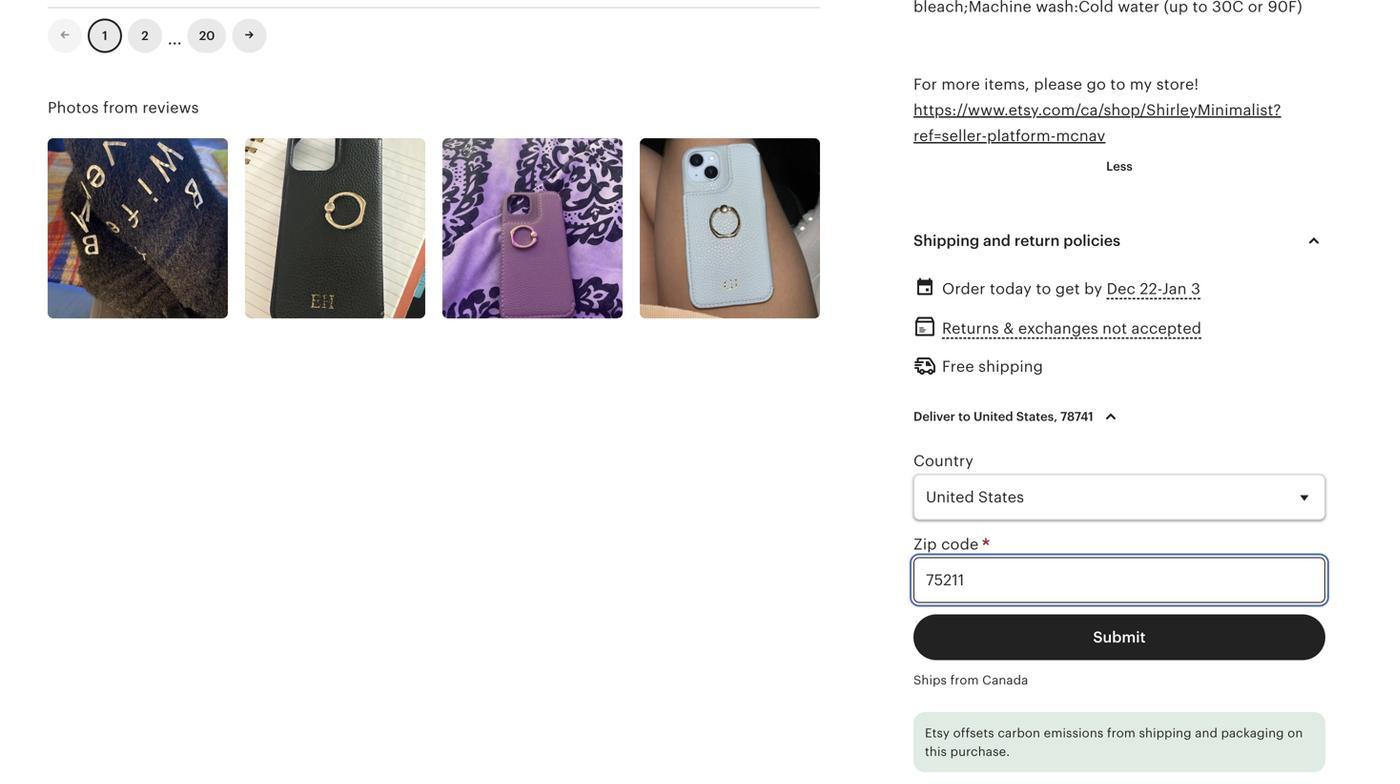 Task type: describe. For each thing, give the bounding box(es) containing it.
deliver to united states, 78741
[[914, 410, 1094, 424]]

https://www.etsy.com/ca/shop/shirleyminimalist?
[[914, 102, 1282, 119]]

zip
[[914, 536, 938, 553]]

return
[[1015, 232, 1060, 250]]

not
[[1103, 320, 1128, 337]]

more
[[942, 76, 981, 93]]

offsets
[[954, 726, 995, 741]]

shipping and return policies button
[[897, 218, 1343, 264]]

deliver to united states, 78741 button
[[900, 397, 1137, 437]]

jan
[[1163, 281, 1188, 298]]

photos from reviews
[[48, 99, 199, 117]]

carbon
[[998, 726, 1041, 741]]

2 link
[[128, 19, 162, 53]]

by
[[1085, 281, 1103, 298]]

2
[[141, 29, 149, 43]]

&
[[1004, 320, 1015, 337]]

canada
[[983, 674, 1029, 688]]

store!
[[1157, 76, 1200, 93]]

dec 22-jan 3 button
[[1107, 275, 1201, 303]]

20
[[199, 29, 215, 43]]

20 link
[[188, 19, 226, 53]]

order today to get by dec 22-jan 3
[[943, 281, 1201, 298]]

to inside for more items, please go to my store! https://www.etsy.com/ca/shop/shirleyminimalist? ref=seller-platform-mcnav
[[1111, 76, 1126, 93]]

Zip code text field
[[914, 558, 1326, 604]]

go
[[1087, 76, 1107, 93]]

for
[[914, 76, 938, 93]]

free
[[943, 358, 975, 375]]

and inside dropdown button
[[984, 232, 1011, 250]]

and inside etsy offsets carbon emissions from shipping and packaging on this purchase.
[[1196, 726, 1218, 741]]

3
[[1192, 281, 1201, 298]]

1 horizontal spatial to
[[1037, 281, 1052, 298]]

reviews
[[143, 99, 199, 117]]

0 vertical spatial shipping
[[979, 358, 1044, 375]]

deliver
[[914, 410, 956, 424]]

returns
[[943, 320, 1000, 337]]

to inside dropdown button
[[959, 410, 971, 424]]

mcnav
[[1057, 128, 1106, 145]]

1 link
[[88, 19, 122, 53]]

returns & exchanges not accepted
[[943, 320, 1202, 337]]

shipping
[[914, 232, 980, 250]]

platform-
[[988, 128, 1057, 145]]

states,
[[1017, 410, 1058, 424]]

for more items, please go to my store! https://www.etsy.com/ca/shop/shirleyminimalist? ref=seller-platform-mcnav
[[914, 76, 1282, 145]]

from for canada
[[951, 674, 979, 688]]

22-
[[1141, 281, 1163, 298]]

country
[[914, 453, 974, 470]]

etsy
[[925, 726, 950, 741]]



Task type: vqa. For each thing, say whether or not it's contained in the screenshot.
Homepage
no



Task type: locate. For each thing, give the bounding box(es) containing it.
emissions
[[1044, 726, 1104, 741]]

1 horizontal spatial shipping
[[1140, 726, 1192, 741]]

0 vertical spatial and
[[984, 232, 1011, 250]]

united
[[974, 410, 1014, 424]]

accepted
[[1132, 320, 1202, 337]]

packaging
[[1222, 726, 1285, 741]]

to
[[1111, 76, 1126, 93], [1037, 281, 1052, 298], [959, 410, 971, 424]]

get
[[1056, 281, 1081, 298]]

from right the ships
[[951, 674, 979, 688]]

and
[[984, 232, 1011, 250], [1196, 726, 1218, 741]]

0 vertical spatial to
[[1111, 76, 1126, 93]]

less button
[[1093, 149, 1148, 184]]

shipping and return policies
[[914, 232, 1121, 250]]

on
[[1288, 726, 1304, 741]]

…
[[168, 22, 182, 50]]

0 horizontal spatial from
[[103, 99, 138, 117]]

and left packaging on the bottom right of page
[[1196, 726, 1218, 741]]

zip code
[[914, 536, 984, 553]]

submit button
[[914, 615, 1326, 661]]

ships from canada
[[914, 674, 1029, 688]]

https://www.etsy.com/ca/shop/shirleyminimalist? ref=seller-platform-mcnav link
[[914, 102, 1282, 145]]

order
[[943, 281, 986, 298]]

from right 'photos'
[[103, 99, 138, 117]]

1 horizontal spatial from
[[951, 674, 979, 688]]

today
[[990, 281, 1032, 298]]

2 horizontal spatial from
[[1108, 726, 1136, 741]]

2 vertical spatial to
[[959, 410, 971, 424]]

photos
[[48, 99, 99, 117]]

1 horizontal spatial and
[[1196, 726, 1218, 741]]

1
[[102, 29, 108, 43]]

1 vertical spatial from
[[951, 674, 979, 688]]

to left united
[[959, 410, 971, 424]]

shipping down &
[[979, 358, 1044, 375]]

purchase.
[[951, 745, 1011, 759]]

less
[[1107, 159, 1133, 174]]

free shipping
[[943, 358, 1044, 375]]

returns & exchanges not accepted button
[[943, 315, 1202, 343]]

from for reviews
[[103, 99, 138, 117]]

from right the emissions
[[1108, 726, 1136, 741]]

from
[[103, 99, 138, 117], [951, 674, 979, 688], [1108, 726, 1136, 741]]

2 horizontal spatial to
[[1111, 76, 1126, 93]]

dec
[[1107, 281, 1136, 298]]

etsy offsets carbon emissions from shipping and packaging on this purchase.
[[925, 726, 1304, 759]]

code
[[942, 536, 979, 553]]

items,
[[985, 76, 1030, 93]]

78741
[[1061, 410, 1094, 424]]

1 vertical spatial and
[[1196, 726, 1218, 741]]

and left the 'return'
[[984, 232, 1011, 250]]

0 vertical spatial from
[[103, 99, 138, 117]]

policies
[[1064, 232, 1121, 250]]

this
[[925, 745, 948, 759]]

exchanges
[[1019, 320, 1099, 337]]

shipping inside etsy offsets carbon emissions from shipping and packaging on this purchase.
[[1140, 726, 1192, 741]]

0 horizontal spatial to
[[959, 410, 971, 424]]

please
[[1035, 76, 1083, 93]]

to left get on the right top of the page
[[1037, 281, 1052, 298]]

my
[[1130, 76, 1153, 93]]

from inside etsy offsets carbon emissions from shipping and packaging on this purchase.
[[1108, 726, 1136, 741]]

submit
[[1094, 629, 1146, 646]]

1 vertical spatial shipping
[[1140, 726, 1192, 741]]

to right go
[[1111, 76, 1126, 93]]

ref=seller-
[[914, 128, 988, 145]]

ships
[[914, 674, 947, 688]]

0 horizontal spatial and
[[984, 232, 1011, 250]]

shipping
[[979, 358, 1044, 375], [1140, 726, 1192, 741]]

shipping left packaging on the bottom right of page
[[1140, 726, 1192, 741]]

2 vertical spatial from
[[1108, 726, 1136, 741]]

0 horizontal spatial shipping
[[979, 358, 1044, 375]]

1 vertical spatial to
[[1037, 281, 1052, 298]]



